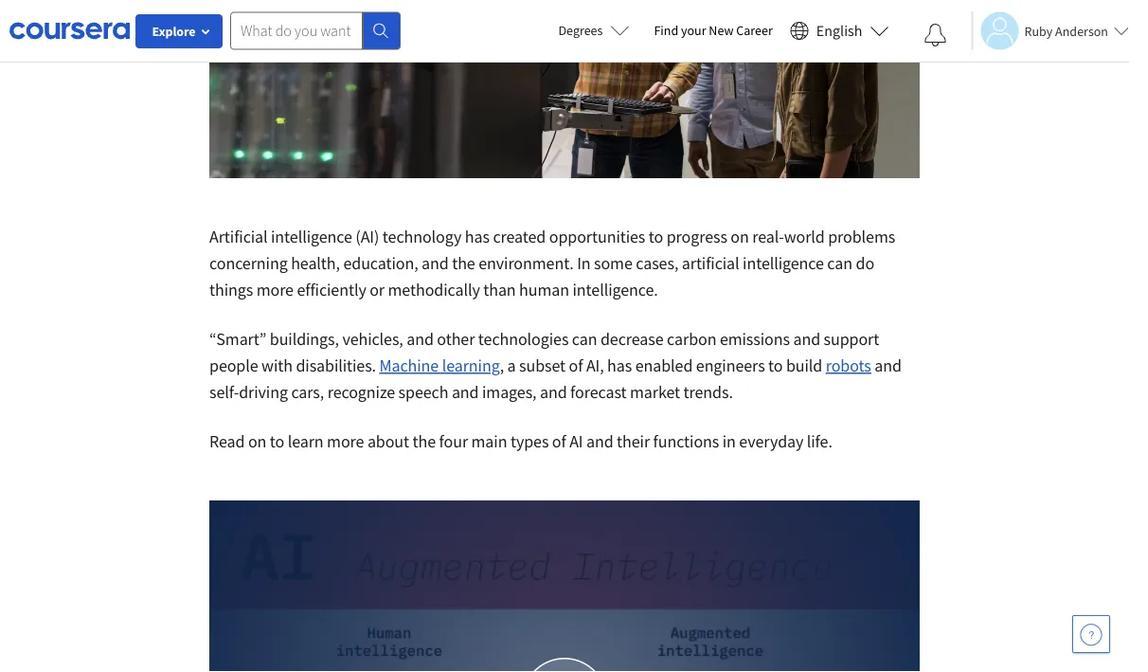 Task type: locate. For each thing, give the bounding box(es) containing it.
carbon
[[667, 328, 717, 350]]

more
[[257, 279, 294, 301], [327, 431, 364, 452]]

ruby anderson button
[[972, 12, 1130, 50]]

0 vertical spatial the
[[452, 253, 476, 274]]

artificial intelligence (ai) technology has created opportunities to progress on real-world problems concerning health, education, and the environment. in some cases, artificial intelligence can do things more efficiently or methodically than human intelligence.
[[210, 226, 896, 301]]

1 vertical spatial can
[[572, 328, 598, 350]]

build
[[787, 355, 823, 376]]

and up build
[[794, 328, 821, 350]]

engineers
[[697, 355, 766, 376]]

0 horizontal spatial intelligence
[[271, 226, 352, 247]]

some
[[594, 253, 633, 274]]

cars,
[[291, 382, 324, 403]]

intelligence up 'health,'
[[271, 226, 352, 247]]

1 vertical spatial the
[[413, 431, 436, 452]]

and
[[422, 253, 449, 274], [407, 328, 434, 350], [794, 328, 821, 350], [875, 355, 902, 376], [452, 382, 479, 403], [540, 382, 567, 403], [587, 431, 614, 452]]

to
[[649, 226, 664, 247], [769, 355, 783, 376], [270, 431, 285, 452]]

machine
[[380, 355, 439, 376]]

to left learn
[[270, 431, 285, 452]]

ruby
[[1025, 22, 1053, 39]]

on left real-
[[731, 226, 750, 247]]

machine learning link
[[380, 355, 500, 376]]

do
[[857, 253, 875, 274]]

ai,
[[587, 355, 604, 376]]

education,
[[344, 253, 419, 274]]

0 vertical spatial on
[[731, 226, 750, 247]]

video placeholder image
[[210, 501, 920, 672]]

and down subset
[[540, 382, 567, 403]]

in
[[723, 431, 736, 452]]

or
[[370, 279, 385, 301]]

1 horizontal spatial intelligence
[[743, 253, 825, 274]]

career
[[737, 22, 773, 39]]

speech
[[399, 382, 449, 403]]

has right ai,
[[608, 355, 632, 376]]

cases,
[[636, 253, 679, 274]]

world
[[785, 226, 825, 247]]

disabilities.
[[296, 355, 376, 376]]

emissions
[[720, 328, 791, 350]]

2 horizontal spatial to
[[769, 355, 783, 376]]

1 horizontal spatial can
[[828, 253, 853, 274]]

more right learn
[[327, 431, 364, 452]]

intelligence.
[[573, 279, 659, 301]]

degrees
[[559, 22, 603, 39]]

and down learning
[[452, 382, 479, 403]]

0 vertical spatial to
[[649, 226, 664, 247]]

new
[[709, 22, 734, 39]]

1 vertical spatial on
[[248, 431, 267, 452]]

robots link
[[826, 355, 872, 376]]

1 vertical spatial intelligence
[[743, 253, 825, 274]]

artificial
[[682, 253, 740, 274]]

everyday
[[740, 431, 804, 452]]

self-
[[210, 382, 239, 403]]

1 horizontal spatial on
[[731, 226, 750, 247]]

ai
[[570, 431, 583, 452]]

and right "robots"
[[875, 355, 902, 376]]

intelligence
[[271, 226, 352, 247], [743, 253, 825, 274]]

,
[[500, 355, 504, 376]]

of
[[569, 355, 583, 376], [553, 431, 567, 452]]

more down concerning
[[257, 279, 294, 301]]

intelligence down real-
[[743, 253, 825, 274]]

can inside "smart" buildings, vehicles, and other technologies can decrease carbon emissions and support people with disabilities.
[[572, 328, 598, 350]]

has
[[465, 226, 490, 247], [608, 355, 632, 376]]

on right read
[[248, 431, 267, 452]]

has inside 'artificial intelligence (ai) technology has created opportunities to progress on real-world problems concerning health, education, and the environment. in some cases, artificial intelligence can do things more efficiently or methodically than human intelligence.'
[[465, 226, 490, 247]]

1 vertical spatial of
[[553, 431, 567, 452]]

real-
[[753, 226, 785, 247]]

their
[[617, 431, 650, 452]]

0 vertical spatial can
[[828, 253, 853, 274]]

the up methodically
[[452, 253, 476, 274]]

buildings,
[[270, 328, 339, 350]]

0 horizontal spatial has
[[465, 226, 490, 247]]

0 horizontal spatial can
[[572, 328, 598, 350]]

concerning
[[210, 253, 288, 274]]

1 vertical spatial has
[[608, 355, 632, 376]]

machine learning , a subset of ai, has enabled engineers to build robots
[[380, 355, 872, 376]]

in
[[577, 253, 591, 274]]

on inside 'artificial intelligence (ai) technology has created opportunities to progress on real-world problems concerning health, education, and the environment. in some cases, artificial intelligence can do things more efficiently or methodically than human intelligence.'
[[731, 226, 750, 247]]

can up ai,
[[572, 328, 598, 350]]

None search field
[[230, 12, 401, 50]]

can left do
[[828, 253, 853, 274]]

0 horizontal spatial to
[[270, 431, 285, 452]]

find your new career link
[[645, 19, 783, 43]]

of left ai
[[553, 431, 567, 452]]

forecast
[[571, 382, 627, 403]]

to up cases,
[[649, 226, 664, 247]]

has left created
[[465, 226, 490, 247]]

things
[[210, 279, 253, 301]]

the left four
[[413, 431, 436, 452]]

artificial
[[210, 226, 268, 247]]

0 vertical spatial of
[[569, 355, 583, 376]]

to left build
[[769, 355, 783, 376]]

find your new career
[[655, 22, 773, 39]]

What do you want to learn? text field
[[230, 12, 363, 50]]

ruby anderson
[[1025, 22, 1109, 39]]

coursera image
[[9, 15, 130, 46]]

0 vertical spatial has
[[465, 226, 490, 247]]

1 horizontal spatial to
[[649, 226, 664, 247]]

technologies
[[479, 328, 569, 350]]

can
[[828, 253, 853, 274], [572, 328, 598, 350]]

1 horizontal spatial has
[[608, 355, 632, 376]]

1 horizontal spatial the
[[452, 253, 476, 274]]

0 horizontal spatial more
[[257, 279, 294, 301]]

on
[[731, 226, 750, 247], [248, 431, 267, 452]]

2 vertical spatial to
[[270, 431, 285, 452]]

and self-driving cars, recognize speech and images, and forecast market trends.
[[210, 355, 902, 403]]

created
[[493, 226, 546, 247]]

opportunities
[[550, 226, 646, 247]]

a
[[508, 355, 516, 376]]

the
[[452, 253, 476, 274], [413, 431, 436, 452]]

0 vertical spatial more
[[257, 279, 294, 301]]

1 horizontal spatial of
[[569, 355, 583, 376]]

and up methodically
[[422, 253, 449, 274]]

1 vertical spatial more
[[327, 431, 364, 452]]

of left ai,
[[569, 355, 583, 376]]



Task type: vqa. For each thing, say whether or not it's contained in the screenshot.
Hours
no



Task type: describe. For each thing, give the bounding box(es) containing it.
(ai)
[[356, 226, 380, 247]]

technology
[[383, 226, 462, 247]]

recognize
[[328, 382, 395, 403]]

explore
[[152, 23, 196, 40]]

problems
[[829, 226, 896, 247]]

market
[[630, 382, 681, 403]]

other
[[437, 328, 475, 350]]

images,
[[483, 382, 537, 403]]

the inside 'artificial intelligence (ai) technology has created opportunities to progress on real-world problems concerning health, education, and the environment. in some cases, artificial intelligence can do things more efficiently or methodically than human intelligence.'
[[452, 253, 476, 274]]

health,
[[291, 253, 340, 274]]

functions
[[654, 431, 720, 452]]

english button
[[783, 0, 897, 62]]

learn
[[288, 431, 324, 452]]

driving
[[239, 382, 288, 403]]

subset
[[519, 355, 566, 376]]

1 vertical spatial to
[[769, 355, 783, 376]]

your
[[682, 22, 707, 39]]

find
[[655, 22, 679, 39]]

than
[[484, 279, 516, 301]]

human
[[520, 279, 570, 301]]

help center image
[[1081, 623, 1103, 646]]

four
[[439, 431, 468, 452]]

decrease
[[601, 328, 664, 350]]

"smart" buildings, vehicles, and other technologies can decrease carbon emissions and support people with disabilities.
[[210, 328, 880, 376]]

more inside 'artificial intelligence (ai) technology has created opportunities to progress on real-world problems concerning health, education, and the environment. in some cases, artificial intelligence can do things more efficiently or methodically than human intelligence.'
[[257, 279, 294, 301]]

1 horizontal spatial more
[[327, 431, 364, 452]]

english
[[817, 21, 863, 40]]

0 horizontal spatial on
[[248, 431, 267, 452]]

robots
[[826, 355, 872, 376]]

with
[[262, 355, 293, 376]]

0 horizontal spatial the
[[413, 431, 436, 452]]

and right ai
[[587, 431, 614, 452]]

trends.
[[684, 382, 734, 403]]

to inside 'artificial intelligence (ai) technology has created opportunities to progress on real-world problems concerning health, education, and the environment. in some cases, artificial intelligence can do things more efficiently or methodically than human intelligence.'
[[649, 226, 664, 247]]

environment.
[[479, 253, 574, 274]]

vehicles,
[[343, 328, 404, 350]]

read
[[210, 431, 245, 452]]

can inside 'artificial intelligence (ai) technology has created opportunities to progress on real-world problems concerning health, education, and the environment. in some cases, artificial intelligence can do things more efficiently or methodically than human intelligence.'
[[828, 253, 853, 274]]

people
[[210, 355, 258, 376]]

enabled
[[636, 355, 693, 376]]

anderson
[[1056, 22, 1109, 39]]

about
[[368, 431, 410, 452]]

efficiently
[[297, 279, 367, 301]]

read on to learn more about the four main types of ai and their functions in everyday life.
[[210, 431, 833, 452]]

and inside 'artificial intelligence (ai) technology has created opportunities to progress on real-world problems concerning health, education, and the environment. in some cases, artificial intelligence can do things more efficiently or methodically than human intelligence.'
[[422, 253, 449, 274]]

main
[[472, 431, 508, 452]]

types
[[511, 431, 549, 452]]

life.
[[807, 431, 833, 452]]

"smart"
[[210, 328, 267, 350]]

[featured image] three ai engineers look at a monitor in a data server room. image
[[210, 0, 920, 178]]

learning
[[442, 355, 500, 376]]

and up machine
[[407, 328, 434, 350]]

methodically
[[388, 279, 480, 301]]

degrees button
[[544, 9, 645, 51]]

0 vertical spatial intelligence
[[271, 226, 352, 247]]

show notifications image
[[925, 24, 947, 46]]

explore button
[[136, 14, 223, 48]]

support
[[824, 328, 880, 350]]

progress
[[667, 226, 728, 247]]

0 horizontal spatial of
[[553, 431, 567, 452]]



